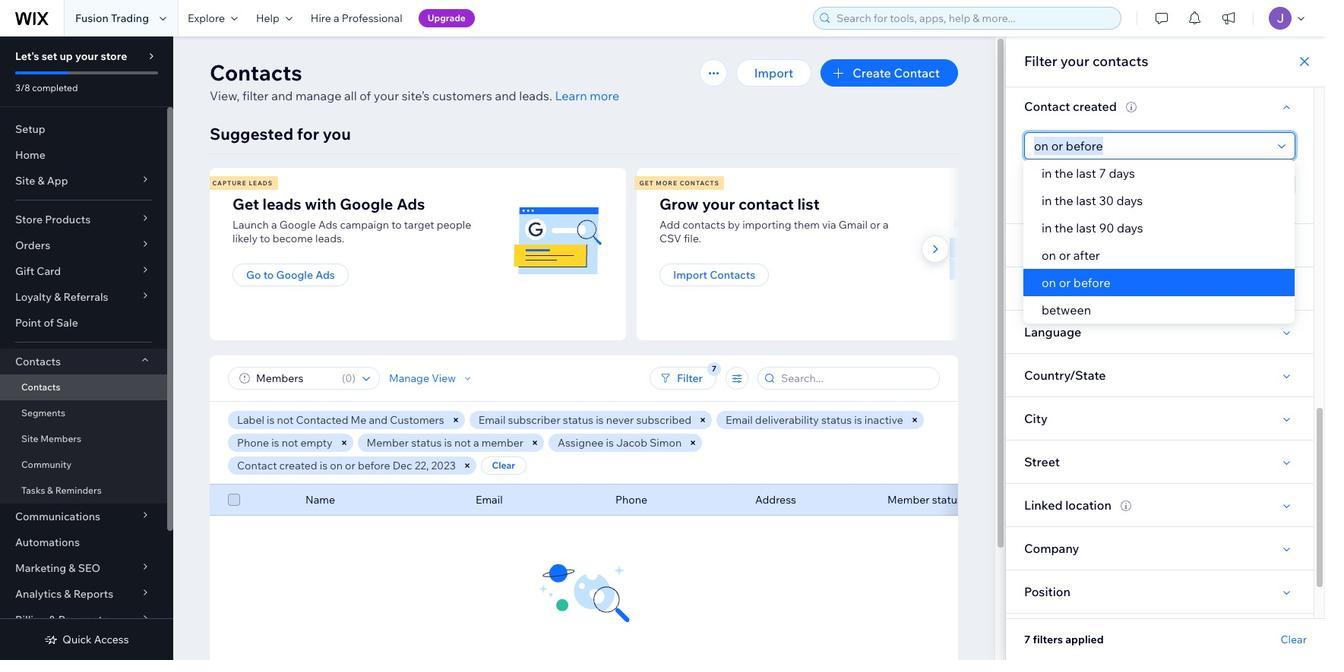 Task type: locate. For each thing, give the bounding box(es) containing it.
linked location
[[1024, 498, 1112, 513]]

applied
[[1065, 633, 1104, 647]]

email down member
[[476, 493, 503, 507]]

1 the from the top
[[1055, 166, 1073, 181]]

of left sale
[[44, 316, 54, 330]]

store
[[101, 49, 127, 63]]

0 horizontal spatial contacts
[[683, 218, 725, 232]]

a right gmail in the top right of the page
[[883, 218, 889, 232]]

phone for phone
[[615, 493, 647, 507]]

is left "never"
[[596, 413, 604, 427]]

subscribed
[[636, 413, 691, 427]]

2 last from the top
[[1076, 193, 1096, 208]]

1 vertical spatial 7
[[1024, 633, 1030, 647]]

0 horizontal spatial filter
[[677, 372, 703, 385]]

contacted
[[296, 413, 348, 427]]

ads down "get leads with google ads launch a google ads campaign to target people likely to become leads."
[[315, 268, 335, 282]]

tasks
[[21, 485, 45, 496]]

2 vertical spatial ads
[[315, 268, 335, 282]]

days right 30
[[1117, 193, 1143, 208]]

days right "90"
[[1117, 220, 1143, 236]]

google up campaign
[[340, 195, 393, 214]]

on up 'between'
[[1042, 275, 1056, 290]]

contacts down by
[[710, 268, 755, 282]]

1 horizontal spatial clear button
[[1281, 633, 1307, 647]]

a down "leads"
[[271, 218, 277, 232]]

a inside 'grow your contact list add contacts by importing them via gmail or a csv file.'
[[883, 218, 889, 232]]

7 left 'filters'
[[1024, 633, 1030, 647]]

email left deliverability
[[726, 413, 753, 427]]

target
[[404, 218, 434, 232]]

filter
[[1024, 52, 1057, 70], [677, 372, 703, 385]]

for
[[297, 124, 319, 144]]

home link
[[0, 142, 167, 168]]

phone down the label at the bottom left of the page
[[237, 436, 269, 450]]

your left site's
[[374, 88, 399, 103]]

0 vertical spatial site
[[15, 174, 35, 188]]

products
[[45, 213, 91, 226]]

0 vertical spatial on
[[1042, 248, 1056, 263]]

0 vertical spatial created
[[1073, 99, 1117, 114]]

leads. down with
[[315, 232, 344, 245]]

view
[[432, 372, 456, 385]]

0 vertical spatial in
[[1042, 166, 1052, 181]]

created for contact created
[[1073, 99, 1117, 114]]

point
[[15, 316, 41, 330]]

1 vertical spatial leads.
[[315, 232, 344, 245]]

not for empty
[[282, 436, 298, 450]]

site for site & app
[[15, 174, 35, 188]]

on down empty
[[330, 459, 343, 473]]

1 vertical spatial contact
[[1024, 99, 1070, 114]]

communications
[[15, 510, 100, 523]]

assignee is jacob simon
[[558, 436, 682, 450]]

0 horizontal spatial contact
[[237, 459, 277, 473]]

2 vertical spatial last
[[1076, 220, 1096, 236]]

on up the birthdate
[[1042, 248, 1056, 263]]

ads down with
[[318, 218, 338, 232]]

site down segments
[[21, 433, 38, 444]]

created down phone is not empty
[[279, 459, 317, 473]]

app
[[47, 174, 68, 188]]

contacts inside 'grow your contact list add contacts by importing them via gmail or a csv file.'
[[683, 218, 725, 232]]

and right customers
[[495, 88, 516, 103]]

to inside button
[[263, 268, 274, 282]]

Dec 22, 2023 field
[[1043, 174, 1290, 195]]

last for 30
[[1076, 193, 1096, 208]]

0 vertical spatial clear
[[492, 460, 515, 471]]

contact inside button
[[894, 65, 940, 81]]

clear for the bottom the clear button
[[1281, 633, 1307, 647]]

& inside dropdown button
[[49, 613, 56, 627]]

created down filter your contacts
[[1073, 99, 1117, 114]]

on or before
[[1042, 275, 1111, 290]]

hire
[[311, 11, 331, 25]]

90
[[1099, 220, 1114, 236]]

in the last 30 days
[[1042, 193, 1143, 208]]

the down in the last 7 days
[[1055, 193, 1073, 208]]

site down home
[[15, 174, 35, 188]]

on or before option
[[1023, 269, 1295, 296]]

& left reports
[[64, 587, 71, 601]]

email up member
[[478, 413, 506, 427]]

last
[[1076, 166, 1096, 181], [1076, 193, 1096, 208], [1076, 220, 1096, 236]]

before left dec
[[358, 459, 390, 473]]

22,
[[415, 459, 429, 473]]

0 vertical spatial ads
[[397, 195, 425, 214]]

of right all
[[360, 88, 371, 103]]

0 horizontal spatial 7
[[1024, 633, 1030, 647]]

1 vertical spatial site
[[21, 433, 38, 444]]

0 horizontal spatial phone
[[237, 436, 269, 450]]

on inside option
[[1042, 275, 1056, 290]]

on
[[1042, 248, 1056, 263], [1042, 275, 1056, 290], [330, 459, 343, 473]]

1 vertical spatial the
[[1055, 193, 1073, 208]]

address
[[755, 493, 796, 507]]

your right up in the left of the page
[[75, 49, 98, 63]]

1 vertical spatial phone
[[615, 493, 647, 507]]

clear for the clear button to the left
[[492, 460, 515, 471]]

before down after at the right of the page
[[1073, 275, 1111, 290]]

days up 30
[[1109, 166, 1135, 181]]

1 vertical spatial filter
[[677, 372, 703, 385]]

not for contacted
[[277, 413, 293, 427]]

1 vertical spatial contacts
[[683, 218, 725, 232]]

0 vertical spatial of
[[360, 88, 371, 103]]

leads. left learn
[[519, 88, 552, 103]]

(
[[342, 372, 345, 385]]

1 horizontal spatial of
[[360, 88, 371, 103]]

& for analytics
[[64, 587, 71, 601]]

is left empty
[[271, 436, 279, 450]]

1 vertical spatial created
[[279, 459, 317, 473]]

filter for filter
[[677, 372, 703, 385]]

position
[[1024, 584, 1071, 599]]

2 vertical spatial in
[[1042, 220, 1052, 236]]

capture leads
[[212, 179, 273, 187]]

with
[[305, 195, 336, 214]]

contacts down point of sale
[[15, 355, 61, 369]]

1 vertical spatial before
[[358, 459, 390, 473]]

marketing & seo button
[[0, 555, 167, 581]]

Select an option field
[[1030, 133, 1273, 159]]

get more contacts
[[639, 179, 719, 187]]

company
[[1024, 541, 1079, 556]]

import for import contacts
[[673, 268, 707, 282]]

0 vertical spatial phone
[[237, 436, 269, 450]]

quick access
[[63, 633, 129, 647]]

import for import
[[754, 65, 793, 81]]

1 in from the top
[[1042, 166, 1052, 181]]

tasks & reminders
[[21, 485, 102, 496]]

your
[[75, 49, 98, 63], [1060, 52, 1089, 70], [374, 88, 399, 103], [702, 195, 735, 214]]

1 horizontal spatial member
[[887, 493, 930, 507]]

1 horizontal spatial phone
[[615, 493, 647, 507]]

clear inside button
[[492, 460, 515, 471]]

and right filter
[[271, 88, 293, 103]]

phone
[[237, 436, 269, 450], [615, 493, 647, 507]]

contacts
[[210, 59, 302, 86], [710, 268, 755, 282], [15, 355, 61, 369], [21, 381, 60, 393]]

2 vertical spatial contact
[[237, 459, 277, 473]]

contacts up contact created
[[1093, 52, 1148, 70]]

3 the from the top
[[1055, 220, 1073, 236]]

or up 'between'
[[1059, 275, 1071, 290]]

& left the seo
[[69, 561, 76, 575]]

gift card button
[[0, 258, 167, 284]]

list box
[[1023, 160, 1295, 324]]

1 vertical spatial on
[[1042, 275, 1056, 290]]

1 vertical spatial import
[[673, 268, 707, 282]]

before inside option
[[1073, 275, 1111, 290]]

site & app button
[[0, 168, 167, 194]]

not
[[277, 413, 293, 427], [282, 436, 298, 450], [454, 436, 471, 450]]

1 horizontal spatial contacts
[[1093, 52, 1148, 70]]

and right me
[[369, 413, 388, 427]]

Search... field
[[777, 368, 935, 389]]

or down me
[[345, 459, 355, 473]]

0 vertical spatial the
[[1055, 166, 1073, 181]]

setup link
[[0, 116, 167, 142]]

of inside sidebar element
[[44, 316, 54, 330]]

0 vertical spatial contact
[[894, 65, 940, 81]]

& inside popup button
[[64, 587, 71, 601]]

filter button
[[650, 367, 716, 390]]

created for contact created is on or before dec 22, 2023
[[279, 459, 317, 473]]

create
[[853, 65, 891, 81]]

1 vertical spatial days
[[1117, 193, 1143, 208]]

google down "leads"
[[279, 218, 316, 232]]

contacts up filter
[[210, 59, 302, 86]]

before
[[1073, 275, 1111, 290], [358, 459, 390, 473]]

ads up target
[[397, 195, 425, 214]]

list containing get leads with google ads
[[207, 168, 1059, 340]]

None checkbox
[[228, 491, 240, 509]]

and
[[271, 88, 293, 103], [495, 88, 516, 103], [369, 413, 388, 427]]

import
[[754, 65, 793, 81], [673, 268, 707, 282]]

0 horizontal spatial member
[[367, 436, 409, 450]]

suggested for you
[[210, 124, 351, 144]]

phone down jacob
[[615, 493, 647, 507]]

phone for phone is not empty
[[237, 436, 269, 450]]

1 horizontal spatial filter
[[1024, 52, 1057, 70]]

1 horizontal spatial clear
[[1281, 633, 1307, 647]]

learn more button
[[555, 87, 619, 105]]

1 vertical spatial member
[[887, 493, 930, 507]]

1 horizontal spatial created
[[1073, 99, 1117, 114]]

a inside "get leads with google ads launch a google ads campaign to target people likely to become leads."
[[271, 218, 277, 232]]

contact right create
[[894, 65, 940, 81]]

1 vertical spatial of
[[44, 316, 54, 330]]

site
[[15, 174, 35, 188], [21, 433, 38, 444]]

0 vertical spatial google
[[340, 195, 393, 214]]

is right the label at the bottom left of the page
[[267, 413, 275, 427]]

contact created is on or before dec 22, 2023
[[237, 459, 456, 473]]

1 horizontal spatial 7
[[1099, 166, 1106, 181]]

community link
[[0, 452, 167, 478]]

become
[[273, 232, 313, 245]]

import contacts
[[673, 268, 755, 282]]

1 horizontal spatial before
[[1073, 275, 1111, 290]]

to right go
[[263, 268, 274, 282]]

& right billing
[[49, 613, 56, 627]]

your inside contacts view, filter and manage all of your site's customers and leads. learn more
[[374, 88, 399, 103]]

filter up contact created
[[1024, 52, 1057, 70]]

of inside contacts view, filter and manage all of your site's customers and leads. learn more
[[360, 88, 371, 103]]

activity
[[1051, 238, 1094, 253]]

birthdate
[[1024, 281, 1078, 296]]

0 vertical spatial last
[[1076, 166, 1096, 181]]

0 horizontal spatial clear
[[492, 460, 515, 471]]

last left "90"
[[1076, 220, 1096, 236]]

clear
[[492, 460, 515, 471], [1281, 633, 1307, 647]]

upgrade button
[[418, 9, 475, 27]]

more
[[590, 88, 619, 103]]

referrals
[[63, 290, 108, 304]]

last for 7
[[1076, 166, 1096, 181]]

2 vertical spatial days
[[1117, 220, 1143, 236]]

import inside list
[[673, 268, 707, 282]]

last activity
[[1024, 238, 1094, 253]]

0 vertical spatial import
[[754, 65, 793, 81]]

the up last activity
[[1055, 220, 1073, 236]]

google
[[340, 195, 393, 214], [279, 218, 316, 232], [276, 268, 313, 282]]

filter inside button
[[677, 372, 703, 385]]

contacts view, filter and manage all of your site's customers and leads. learn more
[[210, 59, 619, 103]]

3 in from the top
[[1042, 220, 1052, 236]]

contacts inside contacts dropdown button
[[15, 355, 61, 369]]

not up phone is not empty
[[277, 413, 293, 427]]

contacts inside contacts view, filter and manage all of your site's customers and leads. learn more
[[210, 59, 302, 86]]

( 0 )
[[342, 372, 356, 385]]

contacts up segments
[[21, 381, 60, 393]]

member
[[481, 436, 524, 450]]

0 vertical spatial days
[[1109, 166, 1135, 181]]

list
[[207, 168, 1059, 340]]

importing
[[742, 218, 791, 232]]

the for in the last 30 days
[[1055, 193, 1073, 208]]

0 vertical spatial before
[[1073, 275, 1111, 290]]

0 vertical spatial 7
[[1099, 166, 1106, 181]]

leads. inside "get leads with google ads launch a google ads campaign to target people likely to become leads."
[[315, 232, 344, 245]]

1 vertical spatial clear
[[1281, 633, 1307, 647]]

get
[[232, 195, 259, 214]]

0 horizontal spatial created
[[279, 459, 317, 473]]

or inside option
[[1059, 275, 1071, 290]]

0 vertical spatial leads.
[[519, 88, 552, 103]]

of
[[360, 88, 371, 103], [44, 316, 54, 330]]

empty
[[300, 436, 332, 450]]

last left 30
[[1076, 193, 1096, 208]]

store products
[[15, 213, 91, 226]]

0 horizontal spatial import
[[673, 268, 707, 282]]

name
[[305, 493, 335, 507]]

last up in the last 30 days on the top right of the page
[[1076, 166, 1096, 181]]

Search for tools, apps, help & more... field
[[832, 8, 1116, 29]]

days for in the last 7 days
[[1109, 166, 1135, 181]]

2 horizontal spatial contact
[[1024, 99, 1070, 114]]

go
[[246, 268, 261, 282]]

0 vertical spatial clear button
[[481, 457, 526, 475]]

)
[[352, 372, 356, 385]]

& right tasks on the bottom
[[47, 485, 53, 496]]

3 last from the top
[[1076, 220, 1096, 236]]

1 last from the top
[[1076, 166, 1096, 181]]

& right loyalty
[[54, 290, 61, 304]]

filter up subscribed
[[677, 372, 703, 385]]

the up in the last 30 days on the top right of the page
[[1055, 166, 1073, 181]]

contact down filter your contacts
[[1024, 99, 1070, 114]]

2 in from the top
[[1042, 193, 1052, 208]]

0 horizontal spatial leads.
[[315, 232, 344, 245]]

0 vertical spatial filter
[[1024, 52, 1057, 70]]

google down become
[[276, 268, 313, 282]]

your up by
[[702, 195, 735, 214]]

not left empty
[[282, 436, 298, 450]]

7 up 30
[[1099, 166, 1106, 181]]

Unsaved view field
[[251, 368, 337, 389]]

1 vertical spatial in
[[1042, 193, 1052, 208]]

site inside dropdown button
[[15, 174, 35, 188]]

0 horizontal spatial before
[[358, 459, 390, 473]]

1 horizontal spatial import
[[754, 65, 793, 81]]

1 horizontal spatial leads.
[[519, 88, 552, 103]]

or right gmail in the top right of the page
[[870, 218, 880, 232]]

email subscriber status is never subscribed
[[478, 413, 691, 427]]

2 the from the top
[[1055, 193, 1073, 208]]

csv
[[660, 232, 681, 245]]

billing
[[15, 613, 46, 627]]

is down empty
[[320, 459, 328, 473]]

2 vertical spatial the
[[1055, 220, 1073, 236]]

contacts left by
[[683, 218, 725, 232]]

0 vertical spatial member
[[367, 436, 409, 450]]

contact down phone is not empty
[[237, 459, 277, 473]]

email for email deliverability status is inactive
[[726, 413, 753, 427]]

& left app
[[38, 174, 45, 188]]

leads.
[[519, 88, 552, 103], [315, 232, 344, 245]]

on or after
[[1042, 248, 1100, 263]]

1 horizontal spatial contact
[[894, 65, 940, 81]]

0 horizontal spatial of
[[44, 316, 54, 330]]

member for member status
[[887, 493, 930, 507]]

leads
[[262, 195, 301, 214]]

2 vertical spatial google
[[276, 268, 313, 282]]

set
[[42, 49, 57, 63]]

seo
[[78, 561, 100, 575]]

1 vertical spatial last
[[1076, 193, 1096, 208]]

not up the 2023
[[454, 436, 471, 450]]



Task type: describe. For each thing, give the bounding box(es) containing it.
member for member status is not a member
[[367, 436, 409, 450]]

leads
[[249, 179, 273, 187]]

capture
[[212, 179, 247, 187]]

get
[[639, 179, 654, 187]]

completed
[[32, 82, 78, 93]]

the for in the last 7 days
[[1055, 166, 1073, 181]]

street
[[1024, 454, 1060, 470]]

7 filters applied
[[1024, 633, 1104, 647]]

filters
[[1033, 633, 1063, 647]]

home
[[15, 148, 45, 162]]

1 vertical spatial ads
[[318, 218, 338, 232]]

label is not contacted me and customers
[[237, 413, 444, 427]]

launch
[[232, 218, 269, 232]]

country/state
[[1024, 368, 1106, 383]]

leads. inside contacts view, filter and manage all of your site's customers and leads. learn more
[[519, 88, 552, 103]]

label
[[237, 413, 264, 427]]

on for on or before
[[1042, 275, 1056, 290]]

& for marketing
[[69, 561, 76, 575]]

point of sale
[[15, 316, 78, 330]]

access
[[94, 633, 129, 647]]

go to google ads button
[[232, 264, 349, 286]]

your inside sidebar element
[[75, 49, 98, 63]]

a left member
[[473, 436, 479, 450]]

contacts
[[680, 179, 719, 187]]

email deliverability status is inactive
[[726, 413, 903, 427]]

site members
[[21, 433, 81, 444]]

let's
[[15, 49, 39, 63]]

site members link
[[0, 426, 167, 452]]

3/8 completed
[[15, 82, 78, 93]]

contact
[[738, 195, 794, 214]]

2 horizontal spatial and
[[495, 88, 516, 103]]

& for site
[[38, 174, 45, 188]]

by
[[728, 218, 740, 232]]

1 vertical spatial google
[[279, 218, 316, 232]]

filter
[[242, 88, 269, 103]]

assignee
[[558, 436, 604, 450]]

simon
[[650, 436, 682, 450]]

& for tasks
[[47, 485, 53, 496]]

in for in the last 90 days
[[1042, 220, 1052, 236]]

add
[[660, 218, 680, 232]]

grow your contact list add contacts by importing them via gmail or a csv file.
[[660, 195, 889, 245]]

automations link
[[0, 530, 167, 555]]

marketing
[[15, 561, 66, 575]]

contacts inside the contacts link
[[21, 381, 60, 393]]

manage
[[296, 88, 342, 103]]

or left after at the right of the page
[[1059, 248, 1071, 263]]

customers
[[432, 88, 492, 103]]

in for in the last 7 days
[[1042, 166, 1052, 181]]

city
[[1024, 411, 1048, 426]]

in for in the last 30 days
[[1042, 193, 1052, 208]]

campaign
[[340, 218, 389, 232]]

your inside 'grow your contact list add contacts by importing them via gmail or a csv file.'
[[702, 195, 735, 214]]

a right hire
[[334, 11, 339, 25]]

filter for filter your contacts
[[1024, 52, 1057, 70]]

sidebar element
[[0, 36, 173, 660]]

jacob
[[616, 436, 647, 450]]

in the last 90 days
[[1042, 220, 1143, 236]]

days for in the last 30 days
[[1117, 193, 1143, 208]]

0 horizontal spatial and
[[271, 88, 293, 103]]

all
[[344, 88, 357, 103]]

explore
[[188, 11, 225, 25]]

to right likely
[[260, 232, 270, 245]]

in the last 7 days
[[1042, 166, 1135, 181]]

members
[[40, 433, 81, 444]]

2 vertical spatial on
[[330, 459, 343, 473]]

professional
[[342, 11, 402, 25]]

ads inside "go to google ads" button
[[315, 268, 335, 282]]

payments
[[58, 613, 108, 627]]

0 vertical spatial contacts
[[1093, 52, 1148, 70]]

tasks & reminders link
[[0, 478, 167, 504]]

days for in the last 90 days
[[1117, 220, 1143, 236]]

likely
[[232, 232, 258, 245]]

language
[[1024, 324, 1081, 340]]

google inside "go to google ads" button
[[276, 268, 313, 282]]

the for in the last 90 days
[[1055, 220, 1073, 236]]

subscriber
[[508, 413, 560, 427]]

upgrade
[[427, 12, 466, 24]]

billing & payments button
[[0, 607, 167, 633]]

go to google ads
[[246, 268, 335, 282]]

list box containing in the last 7 days
[[1023, 160, 1295, 324]]

create contact button
[[821, 59, 958, 87]]

site & app
[[15, 174, 68, 188]]

analytics & reports
[[15, 587, 113, 601]]

contact for contact created
[[1024, 99, 1070, 114]]

store
[[15, 213, 43, 226]]

your up contact created
[[1060, 52, 1089, 70]]

get leads with google ads launch a google ads campaign to target people likely to become leads.
[[232, 195, 471, 245]]

suggested
[[210, 124, 293, 144]]

automations
[[15, 536, 80, 549]]

help button
[[247, 0, 302, 36]]

contacts link
[[0, 375, 167, 400]]

1 vertical spatial clear button
[[1281, 633, 1307, 647]]

0
[[345, 372, 352, 385]]

point of sale link
[[0, 310, 167, 336]]

contacts inside import contacts button
[[710, 268, 755, 282]]

last
[[1024, 238, 1049, 253]]

analytics
[[15, 587, 62, 601]]

email for email subscriber status is never subscribed
[[478, 413, 506, 427]]

is left inactive
[[854, 413, 862, 427]]

is up the 2023
[[444, 436, 452, 450]]

& for billing
[[49, 613, 56, 627]]

filter your contacts
[[1024, 52, 1148, 70]]

& for loyalty
[[54, 290, 61, 304]]

community
[[21, 459, 72, 470]]

site's
[[402, 88, 430, 103]]

manage view
[[389, 372, 456, 385]]

contact for contact created is on or before dec 22, 2023
[[237, 459, 277, 473]]

customers
[[390, 413, 444, 427]]

people
[[437, 218, 471, 232]]

or inside 'grow your contact list add contacts by importing them via gmail or a csv file.'
[[870, 218, 880, 232]]

setup
[[15, 122, 45, 136]]

via
[[822, 218, 836, 232]]

hire a professional link
[[302, 0, 412, 36]]

contact created
[[1024, 99, 1117, 114]]

communications button
[[0, 504, 167, 530]]

never
[[606, 413, 634, 427]]

to left target
[[391, 218, 402, 232]]

location
[[1065, 498, 1112, 513]]

last for 90
[[1076, 220, 1096, 236]]

site for site members
[[21, 433, 38, 444]]

on for on or after
[[1042, 248, 1056, 263]]

1 horizontal spatial and
[[369, 413, 388, 427]]

file.
[[684, 232, 701, 245]]

dec
[[393, 459, 412, 473]]

0 horizontal spatial clear button
[[481, 457, 526, 475]]

is left jacob
[[606, 436, 614, 450]]

quick
[[63, 633, 92, 647]]

create contact
[[853, 65, 940, 81]]

import button
[[736, 59, 812, 87]]



Task type: vqa. For each thing, say whether or not it's contained in the screenshot.
Sites
no



